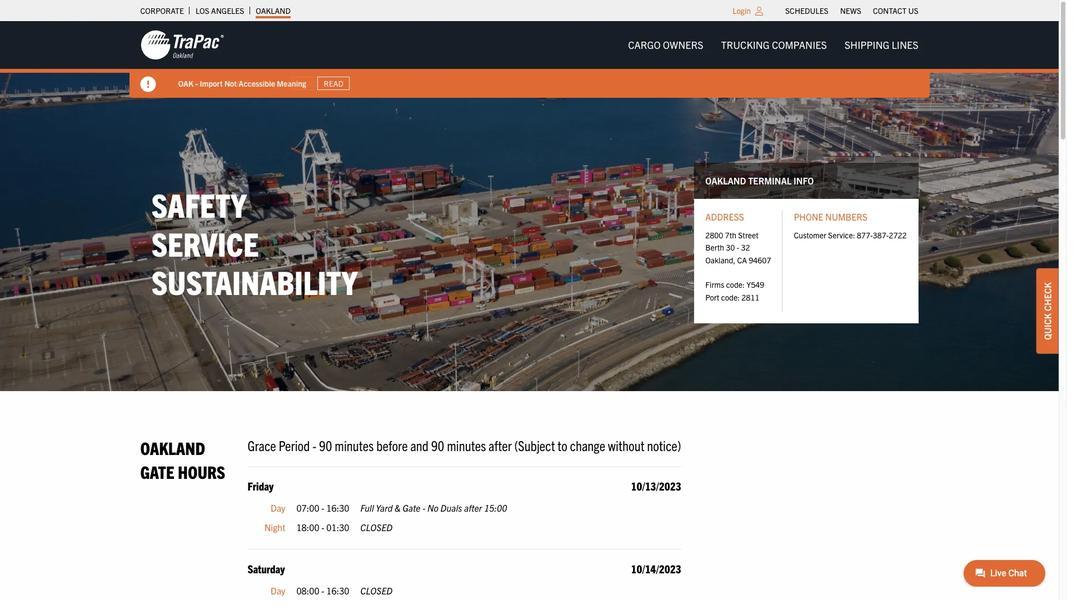 Task type: describe. For each thing, give the bounding box(es) containing it.
7th
[[725, 230, 736, 240]]

menu bar containing schedules
[[780, 3, 924, 18]]

night
[[264, 522, 285, 533]]

2811
[[742, 292, 759, 302]]

check
[[1042, 282, 1053, 311]]

& for demurrage
[[236, 78, 241, 88]]

15:00
[[484, 502, 507, 513]]

lfd
[[220, 78, 234, 88]]

login
[[733, 6, 751, 16]]

cargo owners
[[628, 38, 703, 51]]

not
[[224, 78, 237, 88]]

quick
[[1042, 313, 1053, 340]]

2 minutes from the left
[[447, 436, 486, 454]]

18:00
[[296, 522, 319, 533]]

full yard & gate - no duals after 15:00
[[360, 502, 507, 513]]

877-
[[857, 230, 873, 240]]

closed for 01:30
[[360, 522, 393, 533]]

2800 7th street berth 30 - 32 oakland, ca 94607
[[705, 230, 771, 265]]

oakland link
[[256, 3, 291, 18]]

y549
[[747, 280, 764, 290]]

corporate link
[[140, 3, 184, 18]]

1 minutes from the left
[[335, 436, 374, 454]]

duals
[[440, 502, 462, 513]]

closed for 16:30
[[360, 585, 393, 596]]

read for trapac.com lfd & demurrage
[[298, 78, 317, 88]]

hours
[[178, 461, 225, 483]]

trucking companies link
[[712, 34, 836, 56]]

quick check
[[1042, 282, 1053, 340]]

grace period - 90 minutes before and 90 minutes after (subject to change without notice)
[[248, 436, 681, 454]]

- right oak
[[195, 78, 198, 88]]

oakland,
[[705, 255, 735, 265]]

firms
[[705, 280, 724, 290]]

contact us link
[[873, 3, 918, 18]]

angeles
[[211, 6, 244, 16]]

07:00
[[296, 502, 319, 513]]

- right period
[[312, 436, 316, 454]]

los
[[196, 6, 209, 16]]

oak - import not accessible meaning
[[178, 78, 306, 88]]

30
[[726, 242, 735, 252]]

08:00
[[296, 585, 319, 596]]

trucking companies
[[721, 38, 827, 51]]

service
[[151, 223, 259, 263]]

corporate
[[140, 6, 184, 16]]

service:
[[828, 230, 855, 240]]

meaning
[[277, 78, 306, 88]]

owners
[[663, 38, 703, 51]]

ca
[[737, 255, 747, 265]]

08:00 - 16:30
[[296, 585, 349, 596]]

oak
[[178, 78, 194, 88]]

2800
[[705, 230, 723, 240]]

no
[[427, 502, 438, 513]]

oakland image
[[140, 29, 224, 61]]

gate inside oakland gate hours
[[140, 461, 174, 483]]

terminal
[[748, 175, 792, 186]]

berth
[[705, 242, 724, 252]]

trucking
[[721, 38, 770, 51]]

yard
[[376, 502, 393, 513]]

companies
[[772, 38, 827, 51]]

2722
[[889, 230, 907, 240]]

32
[[741, 242, 750, 252]]

demurrage
[[243, 78, 280, 88]]

address
[[705, 211, 744, 222]]

- inside 2800 7th street berth 30 - 32 oakland, ca 94607
[[737, 242, 739, 252]]

07:00 - 16:30
[[296, 502, 349, 513]]

schedules
[[785, 6, 829, 16]]

schedules link
[[785, 3, 829, 18]]

firms code:  y549 port code:  2811
[[705, 280, 764, 302]]

read link for trapac.com lfd & demurrage
[[291, 77, 324, 90]]

- right 07:00
[[321, 502, 324, 513]]

accessible
[[239, 78, 275, 88]]

read link for oak - import not accessible meaning
[[317, 77, 350, 90]]

trapac.com lfd & demurrage
[[178, 78, 280, 88]]

lines
[[892, 38, 918, 51]]

import
[[200, 78, 223, 88]]

safety service sustainability
[[151, 184, 358, 302]]

notice)
[[647, 436, 681, 454]]

safety
[[151, 184, 247, 225]]

banner containing cargo owners
[[0, 21, 1067, 98]]

day for saturday
[[271, 585, 285, 596]]



Task type: vqa. For each thing, say whether or not it's contained in the screenshot.
the terminal to the top
no



Task type: locate. For each thing, give the bounding box(es) containing it.
full
[[360, 502, 374, 513]]

read for oak - import not accessible meaning
[[324, 78, 343, 88]]

menu bar up the 'shipping'
[[780, 3, 924, 18]]

day down saturday
[[271, 585, 285, 596]]

1 vertical spatial &
[[395, 502, 401, 513]]

minutes left before
[[335, 436, 374, 454]]

- left no
[[423, 502, 425, 513]]

(subject
[[514, 436, 555, 454]]

0 horizontal spatial oakland
[[140, 437, 205, 458]]

read link right demurrage
[[291, 77, 324, 90]]

2 horizontal spatial oakland
[[705, 175, 746, 186]]

menu bar
[[780, 3, 924, 18], [619, 34, 927, 56]]

1 horizontal spatial read
[[324, 78, 343, 88]]

& right lfd
[[236, 78, 241, 88]]

- left "01:30" on the left
[[321, 522, 324, 533]]

before
[[376, 436, 408, 454]]

after left (subject
[[489, 436, 512, 454]]

light image
[[755, 7, 763, 16]]

oakland for oakland
[[256, 6, 291, 16]]

oakland right angeles on the left
[[256, 6, 291, 16]]

phone
[[794, 211, 823, 222]]

1 horizontal spatial after
[[489, 436, 512, 454]]

0 vertical spatial code:
[[726, 280, 745, 290]]

2 read from the left
[[324, 78, 343, 88]]

1 vertical spatial oakland
[[705, 175, 746, 186]]

read right meaning
[[324, 78, 343, 88]]

us
[[908, 6, 918, 16]]

1 horizontal spatial &
[[395, 502, 401, 513]]

1 day from the top
[[271, 502, 285, 513]]

banner
[[0, 21, 1067, 98]]

day for friday
[[271, 502, 285, 513]]

0 vertical spatial closed
[[360, 522, 393, 533]]

cargo owners link
[[619, 34, 712, 56]]

minutes
[[335, 436, 374, 454], [447, 436, 486, 454]]

0 horizontal spatial gate
[[140, 461, 174, 483]]

los angeles link
[[196, 3, 244, 18]]

oakland
[[256, 6, 291, 16], [705, 175, 746, 186], [140, 437, 205, 458]]

94607
[[749, 255, 771, 265]]

0 vertical spatial &
[[236, 78, 241, 88]]

1 vertical spatial closed
[[360, 585, 393, 596]]

18:00 - 01:30
[[296, 522, 349, 533]]

10/13/2023
[[631, 479, 681, 493]]

16:30 up "01:30" on the left
[[326, 502, 349, 513]]

1 16:30 from the top
[[326, 502, 349, 513]]

read right demurrage
[[298, 78, 317, 88]]

387-
[[873, 230, 889, 240]]

10/14/2023
[[631, 562, 681, 576]]

oakland up address
[[705, 175, 746, 186]]

16:30 for saturday
[[326, 585, 349, 596]]

oakland terminal info
[[705, 175, 814, 186]]

customer service: 877-387-2722
[[794, 230, 907, 240]]

0 horizontal spatial after
[[464, 502, 482, 513]]

quick check link
[[1037, 269, 1059, 354]]

- right 30
[[737, 242, 739, 252]]

without
[[608, 436, 645, 454]]

closed right 08:00 - 16:30
[[360, 585, 393, 596]]

street
[[738, 230, 759, 240]]

1 90 from the left
[[319, 436, 332, 454]]

period
[[279, 436, 310, 454]]

change
[[570, 436, 605, 454]]

oakland for oakland gate hours
[[140, 437, 205, 458]]

16:30 right 08:00
[[326, 585, 349, 596]]

2 day from the top
[[271, 585, 285, 596]]

day
[[271, 502, 285, 513], [271, 585, 285, 596]]

code: right port
[[721, 292, 740, 302]]

1 vertical spatial menu bar
[[619, 34, 927, 56]]

0 horizontal spatial &
[[236, 78, 241, 88]]

90 right period
[[319, 436, 332, 454]]

1 closed from the top
[[360, 522, 393, 533]]

16:30
[[326, 502, 349, 513], [326, 585, 349, 596]]

2 vertical spatial oakland
[[140, 437, 205, 458]]

0 horizontal spatial 90
[[319, 436, 332, 454]]

1 vertical spatial gate
[[403, 502, 420, 513]]

sustainability
[[151, 261, 358, 302]]

oakland gate hours
[[140, 437, 225, 483]]

numbers
[[825, 211, 868, 222]]

trapac.com
[[178, 78, 218, 88]]

gate left no
[[403, 502, 420, 513]]

2 16:30 from the top
[[326, 585, 349, 596]]

los angeles
[[196, 6, 244, 16]]

1 horizontal spatial 90
[[431, 436, 444, 454]]

menu bar down light image at the top right of page
[[619, 34, 927, 56]]

solid image
[[140, 77, 156, 92]]

1 horizontal spatial minutes
[[447, 436, 486, 454]]

closed down yard
[[360, 522, 393, 533]]

shipping lines
[[845, 38, 918, 51]]

0 horizontal spatial minutes
[[335, 436, 374, 454]]

90
[[319, 436, 332, 454], [431, 436, 444, 454]]

code:
[[726, 280, 745, 290], [721, 292, 740, 302]]

phone numbers
[[794, 211, 868, 222]]

shipping
[[845, 38, 890, 51]]

2 closed from the top
[[360, 585, 393, 596]]

1 horizontal spatial gate
[[403, 502, 420, 513]]

contact us
[[873, 6, 918, 16]]

after
[[489, 436, 512, 454], [464, 502, 482, 513]]

1 vertical spatial day
[[271, 585, 285, 596]]

port
[[705, 292, 719, 302]]

friday
[[248, 479, 274, 493]]

2 90 from the left
[[431, 436, 444, 454]]

shipping lines link
[[836, 34, 927, 56]]

oakland for oakland terminal info
[[705, 175, 746, 186]]

read
[[298, 78, 317, 88], [324, 78, 343, 88]]

16:30 for friday
[[326, 502, 349, 513]]

gate left hours
[[140, 461, 174, 483]]

& for gate
[[395, 502, 401, 513]]

customer
[[794, 230, 826, 240]]

menu bar containing cargo owners
[[619, 34, 927, 56]]

1 read link from the left
[[291, 77, 324, 90]]

saturday
[[248, 562, 285, 576]]

- right 08:00
[[321, 585, 324, 596]]

news link
[[840, 3, 861, 18]]

and
[[410, 436, 429, 454]]

0 vertical spatial gate
[[140, 461, 174, 483]]

1 vertical spatial 16:30
[[326, 585, 349, 596]]

0 vertical spatial menu bar
[[780, 3, 924, 18]]

login link
[[733, 6, 751, 16]]

1 vertical spatial after
[[464, 502, 482, 513]]

1 horizontal spatial oakland
[[256, 6, 291, 16]]

0 horizontal spatial read
[[298, 78, 317, 88]]

0 vertical spatial day
[[271, 502, 285, 513]]

after right duals
[[464, 502, 482, 513]]

90 right and
[[431, 436, 444, 454]]

to
[[558, 436, 567, 454]]

oakland inside oakland gate hours
[[140, 437, 205, 458]]

read link right meaning
[[317, 77, 350, 90]]

0 vertical spatial oakland
[[256, 6, 291, 16]]

1 vertical spatial code:
[[721, 292, 740, 302]]

minutes right and
[[447, 436, 486, 454]]

info
[[794, 175, 814, 186]]

news
[[840, 6, 861, 16]]

0 vertical spatial 16:30
[[326, 502, 349, 513]]

oakland up hours
[[140, 437, 205, 458]]

contact
[[873, 6, 907, 16]]

day up night
[[271, 502, 285, 513]]

0 vertical spatial after
[[489, 436, 512, 454]]

1 read from the left
[[298, 78, 317, 88]]

code: up the 2811 on the right
[[726, 280, 745, 290]]

grace
[[248, 436, 276, 454]]

closed
[[360, 522, 393, 533], [360, 585, 393, 596]]

-
[[195, 78, 198, 88], [737, 242, 739, 252], [312, 436, 316, 454], [321, 502, 324, 513], [423, 502, 425, 513], [321, 522, 324, 533], [321, 585, 324, 596]]

read link
[[291, 77, 324, 90], [317, 77, 350, 90]]

&
[[236, 78, 241, 88], [395, 502, 401, 513]]

2 read link from the left
[[317, 77, 350, 90]]

& right yard
[[395, 502, 401, 513]]

01:30
[[326, 522, 349, 533]]



